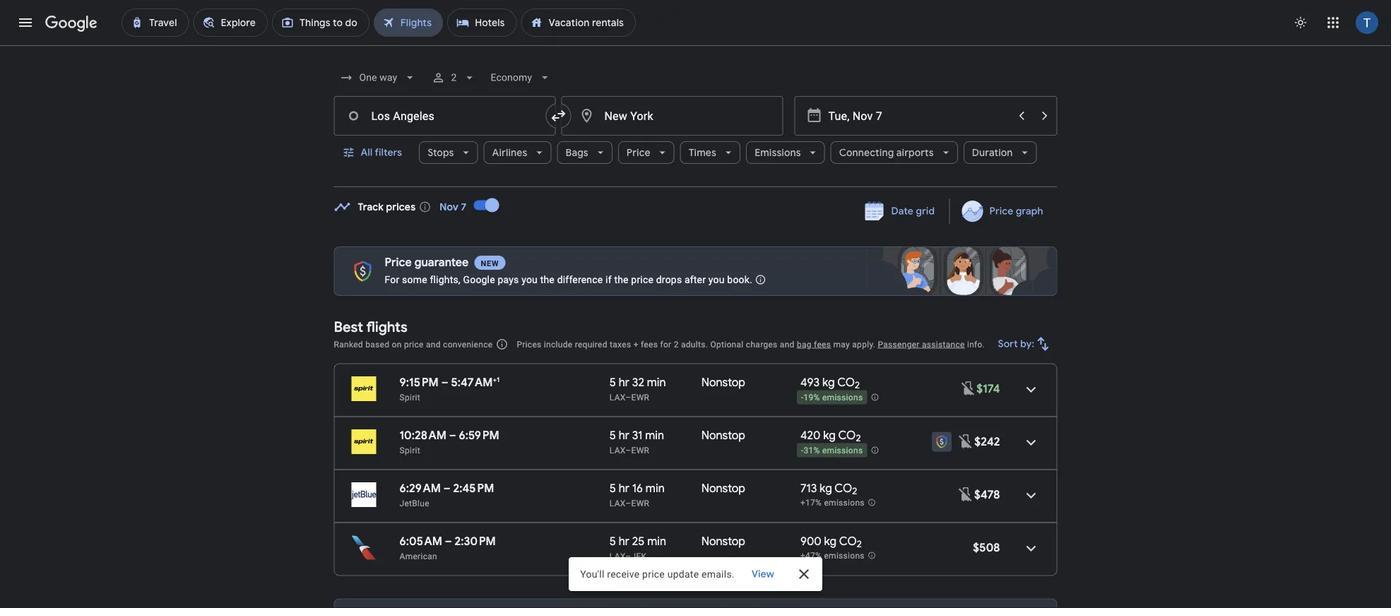 Task type: vqa. For each thing, say whether or not it's contained in the screenshot.
left gardens
no



Task type: describe. For each thing, give the bounding box(es) containing it.
min for 5 hr 31 min
[[645, 428, 664, 443]]

1 vertical spatial price
[[404, 339, 424, 349]]

bags button
[[557, 136, 612, 170]]

hr for 25
[[619, 534, 629, 549]]

+47%
[[800, 551, 822, 561]]

all filters
[[361, 146, 402, 159]]

+17% emissions
[[800, 498, 865, 508]]

242 US dollars text field
[[974, 434, 1000, 449]]

2:45 pm
[[453, 481, 494, 496]]

filters
[[375, 146, 402, 159]]

flight details. leaves los angeles international airport at 6:29 am on tuesday, november 7 and arrives at newark liberty international airport at 2:45 pm on tuesday, november 7. image
[[1014, 479, 1048, 513]]

kg for 900
[[824, 534, 837, 549]]

airlines button
[[484, 136, 551, 170]]

$508
[[973, 540, 1000, 555]]

32
[[632, 375, 644, 390]]

5:47 am
[[451, 375, 493, 390]]

jetblue
[[400, 498, 429, 508]]

assistance
[[922, 339, 965, 349]]

2 you from the left
[[708, 274, 725, 285]]

478 US dollars text field
[[974, 487, 1000, 502]]

lax for 5 hr 31 min
[[610, 445, 625, 455]]

after
[[685, 274, 706, 285]]

5 hr 31 min lax – ewr
[[610, 428, 664, 455]]

1 you from the left
[[522, 274, 538, 285]]

passenger assistance button
[[878, 339, 965, 349]]

5 hr 25 min lax – jfk
[[610, 534, 666, 561]]

date
[[891, 205, 914, 218]]

Arrival time: 2:30 PM. text field
[[455, 534, 496, 549]]

-31% emissions
[[801, 446, 863, 456]]

leaves los angeles international airport at 9:15 pm on tuesday, november 7 and arrives at newark liberty international airport at 5:47 am on wednesday, november 8. element
[[400, 375, 500, 390]]

bags
[[566, 146, 588, 159]]

you'll receive price update emails.
[[580, 568, 735, 580]]

sort by:
[[998, 338, 1035, 350]]

nonstop flight. element for 5 hr 32 min
[[701, 375, 745, 392]]

include
[[544, 339, 573, 349]]

total duration 5 hr 32 min. element
[[610, 375, 701, 392]]

may
[[833, 339, 850, 349]]

31%
[[804, 446, 820, 456]]

1 and from the left
[[426, 339, 441, 349]]

900 kg co 2
[[800, 534, 862, 550]]

2 for 5 hr 16 min
[[852, 485, 857, 498]]

duration button
[[964, 136, 1037, 170]]

-19% emissions
[[801, 393, 863, 403]]

co for 493
[[837, 375, 855, 390]]

900
[[800, 534, 821, 549]]

ewr for 32
[[631, 392, 649, 402]]

required
[[575, 339, 607, 349]]

airlines
[[492, 146, 527, 159]]

leaves los angeles international airport at 6:29 am on tuesday, november 7 and arrives at newark liberty international airport at 2:45 pm on tuesday, november 7. element
[[400, 481, 494, 496]]

New feature text field
[[474, 256, 505, 270]]

main menu image
[[17, 14, 34, 31]]

nonstop flight. element for 5 hr 31 min
[[701, 428, 745, 445]]

flights,
[[430, 274, 460, 285]]

price guarantee
[[385, 255, 469, 270]]

passenger
[[878, 339, 920, 349]]

– right the '9:15 pm'
[[441, 375, 448, 390]]

– inside 6:05 am – 2:30 pm american
[[445, 534, 452, 549]]

min for 5 hr 32 min
[[647, 375, 666, 390]]

price for price graph
[[989, 205, 1013, 218]]

you'll
[[580, 568, 604, 580]]

flights
[[366, 318, 408, 336]]

min for 5 hr 16 min
[[646, 481, 665, 496]]

drops
[[656, 274, 682, 285]]

co for 900
[[839, 534, 857, 549]]

duration
[[972, 146, 1013, 159]]

price inside view status
[[642, 568, 665, 580]]

7
[[461, 201, 466, 213]]

connecting
[[839, 146, 894, 159]]

american
[[400, 551, 437, 561]]

nonstop for 5 hr 31 min
[[701, 428, 745, 443]]

lax for 5 hr 16 min
[[610, 498, 625, 508]]

9:15 pm – 5:47 am + 1
[[400, 375, 500, 390]]

19%
[[804, 393, 820, 403]]

price for price guarantee
[[385, 255, 412, 270]]

6:05 am
[[400, 534, 442, 549]]

emissions down 713 kg co 2
[[824, 498, 865, 508]]

Departure time: 9:15 PM. text field
[[400, 375, 439, 390]]

none search field containing all filters
[[334, 61, 1057, 187]]

2 for 5 hr 32 min
[[855, 380, 860, 392]]

493 kg co 2
[[800, 375, 860, 392]]

date grid
[[891, 205, 935, 218]]

Departure time: 6:05 AM. text field
[[400, 534, 442, 549]]

$478
[[974, 487, 1000, 502]]

co for 713
[[835, 481, 852, 496]]

2 for 5 hr 25 min
[[857, 538, 862, 550]]

convenience
[[443, 339, 493, 349]]

hr for 32
[[619, 375, 629, 390]]

+ inside 9:15 pm – 5:47 am + 1
[[493, 375, 497, 384]]

2 for 5 hr 31 min
[[856, 433, 861, 445]]

all
[[361, 146, 373, 159]]

times
[[689, 146, 716, 159]]

nonstop for 5 hr 32 min
[[701, 375, 745, 390]]

lax for 5 hr 32 min
[[610, 392, 625, 402]]

0 vertical spatial this price for this flight doesn't include overhead bin access. if you need a carry-on bag, use the bags filter to update prices. image
[[957, 433, 974, 450]]

track prices
[[358, 201, 416, 213]]

update
[[667, 568, 699, 580]]

view
[[752, 568, 774, 581]]

nonstop flight. element for 5 hr 16 min
[[701, 481, 745, 498]]

2:30 pm
[[455, 534, 496, 549]]

times button
[[680, 136, 740, 170]]

493
[[800, 375, 820, 390]]

Departure time: 10:28 AM. text field
[[400, 428, 446, 443]]

best
[[334, 318, 363, 336]]

2 button
[[426, 61, 482, 95]]

1 spirit from the top
[[400, 392, 420, 402]]

– inside 10:28 am – 6:59 pm spirit
[[449, 428, 456, 443]]

connecting airports button
[[831, 136, 958, 170]]

emissions down 900 kg co 2
[[824, 551, 865, 561]]

kg for 493
[[822, 375, 835, 390]]

for
[[385, 274, 399, 285]]

co for 420
[[838, 428, 856, 443]]

google
[[463, 274, 495, 285]]

sort by: button
[[992, 327, 1057, 361]]

+17%
[[800, 498, 822, 508]]

swap origin and destination. image
[[550, 107, 567, 124]]

emails.
[[702, 568, 735, 580]]

connecting airports
[[839, 146, 934, 159]]

optional
[[710, 339, 744, 349]]

best flights main content
[[334, 188, 1057, 608]]

sort
[[998, 338, 1018, 350]]

pays
[[498, 274, 519, 285]]

5 hr 32 min lax – ewr
[[610, 375, 666, 402]]



Task type: locate. For each thing, give the bounding box(es) containing it.
2 and from the left
[[780, 339, 795, 349]]

1 horizontal spatial +
[[633, 339, 638, 349]]

ewr down 31
[[631, 445, 649, 455]]

learn more about ranking image
[[496, 338, 508, 351]]

4 nonstop from the top
[[701, 534, 745, 549]]

and left bag
[[780, 339, 795, 349]]

+47% emissions
[[800, 551, 865, 561]]

6:29 am
[[400, 481, 441, 496]]

31
[[632, 428, 642, 443]]

hr for 16
[[619, 481, 629, 496]]

2 nonstop flight. element from the top
[[701, 428, 745, 445]]

5 inside 5 hr 25 min lax – jfk
[[610, 534, 616, 549]]

leaves los angeles international airport at 6:05 am on tuesday, november 7 and arrives at john f. kennedy international airport at 2:30 pm on tuesday, november 7. element
[[400, 534, 496, 549]]

2 5 from the top
[[610, 428, 616, 443]]

2 inside 713 kg co 2
[[852, 485, 857, 498]]

lax
[[610, 392, 625, 402], [610, 445, 625, 455], [610, 498, 625, 508], [610, 551, 625, 561]]

2 inside 493 kg co 2
[[855, 380, 860, 392]]

lax inside 5 hr 16 min lax – ewr
[[610, 498, 625, 508]]

– left 6:59 pm on the left of the page
[[449, 428, 456, 443]]

spirit down the 10:28 am text box
[[400, 445, 420, 455]]

co up +47% emissions
[[839, 534, 857, 549]]

nov
[[440, 201, 458, 213]]

1 5 from the top
[[610, 375, 616, 390]]

you right after
[[708, 274, 725, 285]]

for some flights, google pays you the difference if the price drops after you book.
[[385, 274, 752, 285]]

1 ewr from the top
[[631, 392, 649, 402]]

some
[[402, 274, 427, 285]]

price inside price graph "button"
[[989, 205, 1013, 218]]

5 left 31
[[610, 428, 616, 443]]

this price for this flight doesn't include overhead bin access. if you need a carry-on bag, use the bags filter to update prices. image up $508
[[957, 486, 974, 503]]

lax up receive
[[610, 551, 625, 561]]

kg up +47% emissions
[[824, 534, 837, 549]]

– down total duration 5 hr 31 min. element
[[625, 445, 631, 455]]

hr left 25
[[619, 534, 629, 549]]

view status
[[569, 557, 822, 591]]

new
[[481, 259, 499, 268]]

3 ewr from the top
[[631, 498, 649, 508]]

nonstop for 5 hr 16 min
[[701, 481, 745, 496]]

hr inside 5 hr 31 min lax – ewr
[[619, 428, 629, 443]]

receive
[[607, 568, 640, 580]]

spirit inside 10:28 am – 6:59 pm spirit
[[400, 445, 420, 455]]

0 vertical spatial price
[[631, 274, 654, 285]]

find the best price region
[[334, 188, 1057, 235]]

0 horizontal spatial you
[[522, 274, 538, 285]]

5 inside 5 hr 16 min lax – ewr
[[610, 481, 616, 496]]

– down total duration 5 hr 32 min. element
[[625, 392, 631, 402]]

420 kg co 2
[[800, 428, 861, 445]]

lax inside 5 hr 25 min lax – jfk
[[610, 551, 625, 561]]

3 lax from the top
[[610, 498, 625, 508]]

5 left 32 at the bottom of the page
[[610, 375, 616, 390]]

3 nonstop flight. element from the top
[[701, 481, 745, 498]]

5 left 16
[[610, 481, 616, 496]]

508 US dollars text field
[[973, 540, 1000, 555]]

1 vertical spatial -
[[801, 446, 804, 456]]

you
[[522, 274, 538, 285], [708, 274, 725, 285]]

graph
[[1016, 205, 1043, 218]]

and left convenience
[[426, 339, 441, 349]]

Departure text field
[[828, 97, 1009, 135]]

spirit down the '9:15 pm'
[[400, 392, 420, 402]]

1 horizontal spatial price
[[627, 146, 650, 159]]

2 vertical spatial price
[[385, 255, 412, 270]]

– inside 5 hr 25 min lax – jfk
[[625, 551, 631, 561]]

5 left 25
[[610, 534, 616, 549]]

nonstop
[[701, 375, 745, 390], [701, 428, 745, 443], [701, 481, 745, 496], [701, 534, 745, 549]]

bag fees button
[[797, 339, 831, 349]]

learn more about tracked prices image
[[418, 201, 431, 213]]

learn more about price guarantee image
[[744, 263, 778, 297]]

5 for 5 hr 31 min
[[610, 428, 616, 443]]

kg inside 900 kg co 2
[[824, 534, 837, 549]]

price up 'for'
[[385, 255, 412, 270]]

2 nonstop from the top
[[701, 428, 745, 443]]

price for price
[[627, 146, 650, 159]]

nonstop flight. element for 5 hr 25 min
[[701, 534, 745, 551]]

4 5 from the top
[[610, 534, 616, 549]]

nonstop flight. element
[[701, 375, 745, 392], [701, 428, 745, 445], [701, 481, 745, 498], [701, 534, 745, 551]]

2 inside 900 kg co 2
[[857, 538, 862, 550]]

co up +17% emissions
[[835, 481, 852, 496]]

0 horizontal spatial the
[[540, 274, 555, 285]]

guarantee
[[414, 255, 469, 270]]

book.
[[727, 274, 752, 285]]

Arrival time: 2:45 PM. text field
[[453, 481, 494, 496]]

–
[[441, 375, 448, 390], [625, 392, 631, 402], [449, 428, 456, 443], [625, 445, 631, 455], [443, 481, 450, 496], [625, 498, 631, 508], [445, 534, 452, 549], [625, 551, 631, 561]]

2 fees from the left
[[814, 339, 831, 349]]

difference
[[557, 274, 603, 285]]

-
[[801, 393, 804, 403], [801, 446, 804, 456]]

hr
[[619, 375, 629, 390], [619, 428, 629, 443], [619, 481, 629, 496], [619, 534, 629, 549]]

you right pays
[[522, 274, 538, 285]]

2 inside popup button
[[451, 72, 457, 83]]

0 vertical spatial -
[[801, 393, 804, 403]]

ewr down 32 at the bottom of the page
[[631, 392, 649, 402]]

2 the from the left
[[614, 274, 629, 285]]

6:05 am – 2:30 pm american
[[400, 534, 496, 561]]

None field
[[334, 65, 423, 90], [485, 65, 557, 90], [334, 65, 423, 90], [485, 65, 557, 90]]

airports
[[896, 146, 934, 159]]

– inside 5 hr 31 min lax – ewr
[[625, 445, 631, 455]]

date grid button
[[855, 199, 946, 224]]

– inside 5 hr 16 min lax – ewr
[[625, 498, 631, 508]]

emissions
[[822, 393, 863, 403], [822, 446, 863, 456], [824, 498, 865, 508], [824, 551, 865, 561]]

total duration 5 hr 31 min. element
[[610, 428, 701, 445]]

5 inside 5 hr 32 min lax – ewr
[[610, 375, 616, 390]]

lax inside 5 hr 31 min lax – ewr
[[610, 445, 625, 455]]

this price for this flight doesn't include overhead bin access. if you need a carry-on bag, use the bags filter to update prices. image
[[957, 433, 974, 450], [957, 486, 974, 503]]

5 for 5 hr 32 min
[[610, 375, 616, 390]]

kg for 713
[[820, 481, 832, 496]]

co up -19% emissions at the bottom of page
[[837, 375, 855, 390]]

price graph button
[[953, 199, 1054, 224]]

2 horizontal spatial price
[[989, 205, 1013, 218]]

fees right bag
[[814, 339, 831, 349]]

2 lax from the top
[[610, 445, 625, 455]]

price right bags "popup button"
[[627, 146, 650, 159]]

min right 25
[[647, 534, 666, 549]]

2
[[451, 72, 457, 83], [674, 339, 679, 349], [855, 380, 860, 392], [856, 433, 861, 445], [852, 485, 857, 498], [857, 538, 862, 550]]

grid
[[916, 205, 935, 218]]

ranked based on price and convenience
[[334, 339, 493, 349]]

bag
[[797, 339, 812, 349]]

ranked
[[334, 339, 363, 349]]

5
[[610, 375, 616, 390], [610, 428, 616, 443], [610, 481, 616, 496], [610, 534, 616, 549]]

taxes
[[610, 339, 631, 349]]

hr left 16
[[619, 481, 629, 496]]

lax for 5 hr 25 min
[[610, 551, 625, 561]]

16
[[632, 481, 643, 496]]

1 vertical spatial spirit
[[400, 445, 420, 455]]

0 vertical spatial spirit
[[400, 392, 420, 402]]

$242
[[974, 434, 1000, 449]]

jfk
[[631, 551, 647, 561]]

1 horizontal spatial you
[[708, 274, 725, 285]]

– down total duration 5 hr 16 min. element
[[625, 498, 631, 508]]

Arrival time: 6:59 PM. text field
[[459, 428, 499, 443]]

charges
[[746, 339, 778, 349]]

co inside 900 kg co 2
[[839, 534, 857, 549]]

1 fees from the left
[[641, 339, 658, 349]]

0 horizontal spatial fees
[[641, 339, 658, 349]]

0 vertical spatial ewr
[[631, 392, 649, 402]]

ewr for 31
[[631, 445, 649, 455]]

min right 16
[[646, 481, 665, 496]]

flight details. leaves los angeles international airport at 6:05 am on tuesday, november 7 and arrives at john f. kennedy international airport at 2:30 pm on tuesday, november 7. image
[[1014, 532, 1048, 566]]

price
[[631, 274, 654, 285], [404, 339, 424, 349], [642, 568, 665, 580]]

713 kg co 2
[[800, 481, 857, 498]]

1 nonstop flight. element from the top
[[701, 375, 745, 392]]

1 lax from the top
[[610, 392, 625, 402]]

best flights
[[334, 318, 408, 336]]

all filters button
[[334, 136, 413, 170]]

+
[[633, 339, 638, 349], [493, 375, 497, 384]]

emissions down 493 kg co 2
[[822, 393, 863, 403]]

min right 32 at the bottom of the page
[[647, 375, 666, 390]]

2 vertical spatial price
[[642, 568, 665, 580]]

Arrival time: 5:47 AM on  Wednesday, November 8. text field
[[451, 375, 500, 390]]

fees
[[641, 339, 658, 349], [814, 339, 831, 349]]

prices
[[386, 201, 416, 213]]

min inside 5 hr 31 min lax – ewr
[[645, 428, 664, 443]]

lax down total duration 5 hr 31 min. element
[[610, 445, 625, 455]]

10:28 am
[[400, 428, 446, 443]]

– left 2:45 pm 'text box'
[[443, 481, 450, 496]]

the left difference
[[540, 274, 555, 285]]

lax down total duration 5 hr 32 min. element
[[610, 392, 625, 402]]

174 US dollars text field
[[977, 381, 1000, 396]]

- for 493
[[801, 393, 804, 403]]

1 the from the left
[[540, 274, 555, 285]]

2 - from the top
[[801, 446, 804, 456]]

total duration 5 hr 25 min. element
[[610, 534, 701, 551]]

– inside 5 hr 32 min lax – ewr
[[625, 392, 631, 402]]

1 hr from the top
[[619, 375, 629, 390]]

fees left for at the left bottom
[[641, 339, 658, 349]]

0 horizontal spatial price
[[385, 255, 412, 270]]

the
[[540, 274, 555, 285], [614, 274, 629, 285]]

– inside 6:29 am – 2:45 pm jetblue
[[443, 481, 450, 496]]

5 for 5 hr 16 min
[[610, 481, 616, 496]]

change appearance image
[[1284, 6, 1318, 40]]

None text field
[[334, 96, 556, 136]]

6:29 am – 2:45 pm jetblue
[[400, 481, 494, 508]]

3 nonstop from the top
[[701, 481, 745, 496]]

$174
[[977, 381, 1000, 396]]

lax inside 5 hr 32 min lax – ewr
[[610, 392, 625, 402]]

loading results progress bar
[[0, 45, 1391, 48]]

on
[[392, 339, 402, 349]]

track
[[358, 201, 384, 213]]

Departure time: 6:29 AM. text field
[[400, 481, 441, 496]]

hr for 31
[[619, 428, 629, 443]]

1 horizontal spatial and
[[780, 339, 795, 349]]

flight details. leaves los angeles international airport at 10:28 am on tuesday, november 7 and arrives at newark liberty international airport at 6:59 pm on tuesday, november 7. image
[[1014, 426, 1048, 460]]

- down 420
[[801, 446, 804, 456]]

stops button
[[419, 136, 478, 170]]

price button
[[618, 136, 675, 170]]

based
[[365, 339, 389, 349]]

3 hr from the top
[[619, 481, 629, 496]]

1 horizontal spatial fees
[[814, 339, 831, 349]]

nov 7
[[440, 201, 466, 213]]

co inside 493 kg co 2
[[837, 375, 855, 390]]

hr left 32 at the bottom of the page
[[619, 375, 629, 390]]

1 vertical spatial price
[[989, 205, 1013, 218]]

4 hr from the top
[[619, 534, 629, 549]]

hr inside 5 hr 32 min lax – ewr
[[619, 375, 629, 390]]

ewr inside 5 hr 16 min lax – ewr
[[631, 498, 649, 508]]

leaves los angeles international airport at 10:28 am on tuesday, november 7 and arrives at newark liberty international airport at 6:59 pm on tuesday, november 7. element
[[400, 428, 499, 443]]

price right on on the left bottom
[[404, 339, 424, 349]]

5 inside 5 hr 31 min lax – ewr
[[610, 428, 616, 443]]

25
[[632, 534, 645, 549]]

– left 2:30 pm
[[445, 534, 452, 549]]

min for 5 hr 25 min
[[647, 534, 666, 549]]

min inside 5 hr 25 min lax – jfk
[[647, 534, 666, 549]]

price down jfk
[[642, 568, 665, 580]]

co inside 420 kg co 2
[[838, 428, 856, 443]]

price left graph
[[989, 205, 1013, 218]]

- down '493'
[[801, 393, 804, 403]]

hr inside 5 hr 25 min lax – jfk
[[619, 534, 629, 549]]

None search field
[[334, 61, 1057, 187]]

co inside 713 kg co 2
[[835, 481, 852, 496]]

the right if
[[614, 274, 629, 285]]

ewr down 16
[[631, 498, 649, 508]]

1 vertical spatial ewr
[[631, 445, 649, 455]]

nonstop for 5 hr 25 min
[[701, 534, 745, 549]]

kg inside 420 kg co 2
[[823, 428, 836, 443]]

adults.
[[681, 339, 708, 349]]

min inside 5 hr 32 min lax – ewr
[[647, 375, 666, 390]]

1
[[497, 375, 500, 384]]

2 spirit from the top
[[400, 445, 420, 455]]

ewr inside 5 hr 32 min lax – ewr
[[631, 392, 649, 402]]

price left 'drops'
[[631, 274, 654, 285]]

flight details. leaves los angeles international airport at 9:15 pm on tuesday, november 7 and arrives at newark liberty international airport at 5:47 am on wednesday, november 8. image
[[1014, 373, 1048, 407]]

0 horizontal spatial and
[[426, 339, 441, 349]]

0 horizontal spatial +
[[493, 375, 497, 384]]

3 5 from the top
[[610, 481, 616, 496]]

min inside 5 hr 16 min lax – ewr
[[646, 481, 665, 496]]

this price for this flight doesn't include overhead bin access. if you need a carry-on bag, use the bags filter to update prices. image
[[960, 380, 977, 397]]

kg up "-31% emissions"
[[823, 428, 836, 443]]

lax down total duration 5 hr 16 min. element
[[610, 498, 625, 508]]

+ down learn more about ranking image
[[493, 375, 497, 384]]

kg inside 713 kg co 2
[[820, 481, 832, 496]]

2 inside 420 kg co 2
[[856, 433, 861, 445]]

stops
[[428, 146, 454, 159]]

hr inside 5 hr 16 min lax – ewr
[[619, 481, 629, 496]]

0 vertical spatial +
[[633, 339, 638, 349]]

kg inside 493 kg co 2
[[822, 375, 835, 390]]

and
[[426, 339, 441, 349], [780, 339, 795, 349]]

kg for 420
[[823, 428, 836, 443]]

kg up -19% emissions at the bottom of page
[[822, 375, 835, 390]]

713
[[800, 481, 817, 496]]

4 nonstop flight. element from the top
[[701, 534, 745, 551]]

None text field
[[561, 96, 783, 136]]

- for 420
[[801, 446, 804, 456]]

price inside price popup button
[[627, 146, 650, 159]]

0 vertical spatial price
[[627, 146, 650, 159]]

emissions button
[[746, 136, 825, 170]]

1 nonstop from the top
[[701, 375, 745, 390]]

this price for this flight doesn't include overhead bin access. if you need a carry-on bag, use the bags filter to update prices. image down this price for this flight doesn't include overhead bin access. if you need a carry-on bag, use the bags filter to update prices. icon
[[957, 433, 974, 450]]

emissions
[[755, 146, 801, 159]]

2 hr from the top
[[619, 428, 629, 443]]

price graph
[[989, 205, 1043, 218]]

total duration 5 hr 16 min. element
[[610, 481, 701, 498]]

prices
[[517, 339, 542, 349]]

1 vertical spatial +
[[493, 375, 497, 384]]

ewr
[[631, 392, 649, 402], [631, 445, 649, 455], [631, 498, 649, 508]]

co up "-31% emissions"
[[838, 428, 856, 443]]

ewr inside 5 hr 31 min lax – ewr
[[631, 445, 649, 455]]

apply.
[[852, 339, 875, 349]]

2 ewr from the top
[[631, 445, 649, 455]]

1 horizontal spatial the
[[614, 274, 629, 285]]

2 vertical spatial ewr
[[631, 498, 649, 508]]

hr left 31
[[619, 428, 629, 443]]

1 vertical spatial this price for this flight doesn't include overhead bin access. if you need a carry-on bag, use the bags filter to update prices. image
[[957, 486, 974, 503]]

kg up +17% emissions
[[820, 481, 832, 496]]

min right 31
[[645, 428, 664, 443]]

4 lax from the top
[[610, 551, 625, 561]]

+ right "taxes"
[[633, 339, 638, 349]]

– up receive
[[625, 551, 631, 561]]

view button
[[740, 562, 785, 587]]

5 hr 16 min lax – ewr
[[610, 481, 665, 508]]

kg
[[822, 375, 835, 390], [823, 428, 836, 443], [820, 481, 832, 496], [824, 534, 837, 549]]

emissions down 420 kg co 2
[[822, 446, 863, 456]]

1 - from the top
[[801, 393, 804, 403]]

ewr for 16
[[631, 498, 649, 508]]

5 for 5 hr 25 min
[[610, 534, 616, 549]]



